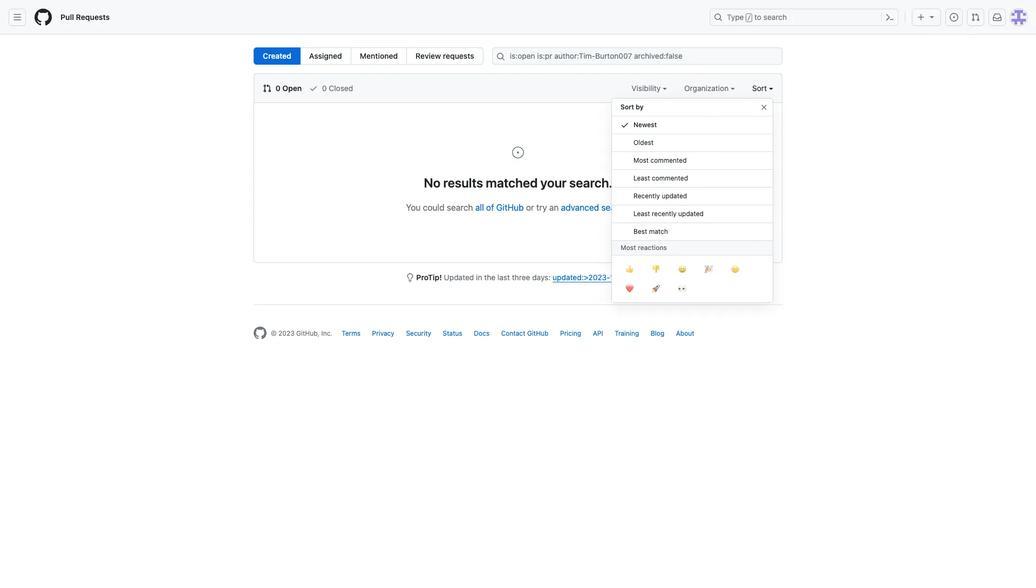Task type: locate. For each thing, give the bounding box(es) containing it.
11-
[[610, 273, 621, 282]]

most down best
[[621, 244, 636, 252]]

0 open link
[[263, 83, 302, 94]]

search
[[764, 12, 787, 22], [447, 203, 473, 213], [602, 203, 628, 213]]

light bulb image
[[406, 274, 414, 282]]

sort left by
[[621, 103, 634, 111]]

privacy link
[[372, 330, 395, 338]]

git pull request image
[[263, 84, 272, 93]]

visibility button
[[632, 83, 667, 94]]

updated
[[662, 192, 687, 200], [679, 210, 704, 218]]

closed
[[329, 84, 353, 93]]

about
[[676, 330, 695, 338]]

days:
[[532, 273, 551, 282]]

pull requests element
[[254, 48, 484, 65]]

1 vertical spatial least
[[634, 210, 650, 218]]

0 right check icon
[[322, 84, 327, 93]]

github
[[496, 203, 524, 213], [527, 330, 549, 338]]

🎉 link
[[696, 260, 722, 280]]

issue opened image
[[950, 13, 959, 22], [512, 146, 525, 159]]

search right the to
[[764, 12, 787, 22]]

❤️
[[626, 283, 634, 294]]

github right contact
[[527, 330, 549, 338]]

type / to search
[[727, 12, 787, 22]]

sort inside popup button
[[752, 84, 767, 93]]

sort by menu
[[612, 94, 774, 312]]

0 vertical spatial github
[[496, 203, 524, 213]]

👎 link
[[643, 260, 669, 280]]

review requests
[[416, 51, 474, 60]]

terms link
[[342, 330, 361, 338]]

1 0 from the left
[[276, 84, 281, 93]]

updated up least recently updated
[[662, 192, 687, 200]]

privacy
[[372, 330, 395, 338]]

plus image
[[917, 13, 926, 22]]

0 vertical spatial issue opened image
[[950, 13, 959, 22]]

Issues search field
[[492, 48, 783, 65]]

1 horizontal spatial github
[[527, 330, 549, 338]]

commented for most commented
[[651, 157, 687, 165]]

pull requests
[[60, 12, 110, 22]]

most down the oldest
[[634, 157, 649, 165]]

requests
[[76, 12, 110, 22]]

👀
[[679, 283, 687, 294]]

assigned
[[309, 51, 342, 60]]

no results matched your search.
[[424, 175, 612, 191]]

😄 link
[[669, 260, 696, 280]]

1 vertical spatial issue opened image
[[512, 146, 525, 159]]

0 vertical spatial most
[[634, 157, 649, 165]]

least up best
[[634, 210, 650, 218]]

1 vertical spatial most
[[621, 244, 636, 252]]

0 horizontal spatial sort
[[621, 103, 634, 111]]

0 horizontal spatial issue opened image
[[512, 146, 525, 159]]

0 horizontal spatial 0
[[276, 84, 281, 93]]

😕 link
[[722, 260, 749, 280]]

0
[[276, 84, 281, 93], [322, 84, 327, 93]]

least for least commented
[[634, 174, 650, 182]]

updated down recently updated link
[[679, 210, 704, 218]]

search.
[[570, 175, 612, 191]]

0 vertical spatial least
[[634, 174, 650, 182]]

issue opened image left git pull request icon
[[950, 13, 959, 22]]

13
[[621, 273, 629, 282]]

you could search all of github or try an advanced search .
[[406, 203, 630, 213]]

0 vertical spatial commented
[[651, 157, 687, 165]]

1 least from the top
[[634, 174, 650, 182]]

0 right git pull request image at the left of page
[[276, 84, 281, 93]]

in
[[476, 273, 482, 282]]

protip!
[[416, 273, 442, 282]]

sort for sort
[[752, 84, 767, 93]]

Search all issues text field
[[492, 48, 783, 65]]

👎
[[652, 264, 660, 275]]

homepage image
[[254, 327, 267, 340]]

sort inside 'menu'
[[621, 103, 634, 111]]

.
[[628, 203, 630, 213], [629, 273, 631, 282]]

search left the all
[[447, 203, 473, 213]]

requests
[[443, 51, 474, 60]]

0 vertical spatial sort
[[752, 84, 767, 93]]

issue opened image up the no results matched your search.
[[512, 146, 525, 159]]

status
[[443, 330, 463, 338]]

commented up "recently updated"
[[652, 174, 688, 182]]

least for least recently updated
[[634, 210, 650, 218]]

1 vertical spatial sort
[[621, 103, 634, 111]]

advanced search link
[[561, 203, 628, 213]]

2 least from the top
[[634, 210, 650, 218]]

1 horizontal spatial sort
[[752, 84, 767, 93]]

close menu image
[[760, 103, 769, 112]]

contact github
[[501, 330, 549, 338]]

least up recently
[[634, 174, 650, 182]]

api
[[593, 330, 603, 338]]

© 2023 github, inc.
[[271, 330, 332, 338]]

most
[[634, 157, 649, 165], [621, 244, 636, 252]]

0 vertical spatial updated
[[662, 192, 687, 200]]

oldest link
[[612, 134, 773, 152]]

reactions
[[638, 244, 667, 252]]

docs
[[474, 330, 490, 338]]

terms
[[342, 330, 361, 338]]

advanced
[[561, 203, 599, 213]]

organization button
[[684, 83, 735, 94]]

security link
[[406, 330, 431, 338]]

pricing
[[560, 330, 581, 338]]

the
[[484, 273, 496, 282]]

1 horizontal spatial search
[[602, 203, 628, 213]]

🎉
[[705, 264, 713, 275]]

❤️ link
[[616, 280, 643, 299]]

search down search.
[[602, 203, 628, 213]]

1 horizontal spatial 0
[[322, 84, 327, 93]]

blog link
[[651, 330, 665, 338]]

🚀
[[652, 283, 660, 294]]

0 vertical spatial .
[[628, 203, 630, 213]]

recently
[[652, 210, 677, 218]]

git pull request image
[[972, 13, 980, 22]]

😄
[[679, 264, 687, 275]]

2 horizontal spatial search
[[764, 12, 787, 22]]

sort up close menu icon
[[752, 84, 767, 93]]

1 vertical spatial commented
[[652, 174, 688, 182]]

commented
[[651, 157, 687, 165], [652, 174, 688, 182]]

commented up least commented
[[651, 157, 687, 165]]

of
[[486, 203, 494, 213]]

least recently updated link
[[612, 206, 773, 223]]

check image
[[621, 121, 629, 130]]

three
[[512, 273, 530, 282]]

all of github link
[[475, 203, 524, 213]]

github right of at the left top of the page
[[496, 203, 524, 213]]

2 0 from the left
[[322, 84, 327, 93]]

an
[[549, 203, 559, 213]]

api link
[[593, 330, 603, 338]]

homepage image
[[35, 9, 52, 26]]



Task type: describe. For each thing, give the bounding box(es) containing it.
or
[[526, 203, 534, 213]]

try
[[537, 203, 547, 213]]

most commented link
[[612, 152, 773, 170]]

training link
[[615, 330, 639, 338]]

sort for sort by
[[621, 103, 634, 111]]

status link
[[443, 330, 463, 338]]

sort button
[[752, 83, 774, 94]]

contact
[[501, 330, 526, 338]]

mentioned link
[[351, 48, 407, 65]]

1 vertical spatial .
[[629, 273, 631, 282]]

updated:>2023-11-13 link
[[553, 273, 629, 282]]

most for most reactions
[[621, 244, 636, 252]]

review
[[416, 51, 441, 60]]

👍 link
[[616, 260, 643, 280]]

best match link
[[612, 223, 773, 241]]

best match
[[634, 228, 668, 236]]

best
[[634, 228, 647, 236]]

0 horizontal spatial search
[[447, 203, 473, 213]]

matched
[[486, 175, 538, 191]]

0 closed link
[[309, 83, 353, 94]]

1 horizontal spatial issue opened image
[[950, 13, 959, 22]]

least recently updated
[[634, 210, 704, 218]]

search image
[[496, 52, 505, 61]]

notifications image
[[993, 13, 1002, 22]]

contact github link
[[501, 330, 549, 338]]

mentioned
[[360, 51, 398, 60]]

👍
[[626, 264, 634, 275]]

most reactions
[[621, 244, 667, 252]]

last
[[498, 273, 510, 282]]

match
[[649, 228, 668, 236]]

0 closed
[[320, 84, 353, 93]]

assigned link
[[300, 48, 351, 65]]

😕
[[731, 264, 740, 275]]

updated
[[444, 273, 474, 282]]

1 vertical spatial updated
[[679, 210, 704, 218]]

©
[[271, 330, 277, 338]]

0 horizontal spatial github
[[496, 203, 524, 213]]

recently updated
[[634, 192, 687, 200]]

2023
[[279, 330, 295, 338]]

check image
[[309, 84, 318, 93]]

about link
[[676, 330, 695, 338]]

0 for open
[[276, 84, 281, 93]]

1 vertical spatial github
[[527, 330, 549, 338]]

could
[[423, 203, 445, 213]]

protip! updated in the last three days: updated:>2023-11-13 .
[[416, 273, 631, 282]]

visibility
[[632, 84, 663, 93]]

blog
[[651, 330, 665, 338]]

newest
[[634, 121, 657, 129]]

to
[[755, 12, 762, 22]]

security
[[406, 330, 431, 338]]

most for most commented
[[634, 157, 649, 165]]

inc.
[[321, 330, 332, 338]]

you
[[406, 203, 421, 213]]

training
[[615, 330, 639, 338]]

newest link
[[612, 117, 773, 134]]

0 for closed
[[322, 84, 327, 93]]

triangle down image
[[928, 12, 937, 21]]

most commented
[[634, 157, 687, 165]]

recently
[[634, 192, 660, 200]]

updated:>2023-
[[553, 273, 610, 282]]

all
[[475, 203, 484, 213]]

👀 link
[[669, 280, 696, 299]]

0 open
[[274, 84, 302, 93]]

pull
[[60, 12, 74, 22]]

open
[[282, 84, 302, 93]]

🚀 link
[[643, 280, 669, 299]]

pricing link
[[560, 330, 581, 338]]

organization
[[684, 84, 731, 93]]

command palette image
[[886, 13, 894, 22]]

/
[[747, 14, 751, 22]]

least commented link
[[612, 170, 773, 188]]

commented for least commented
[[652, 174, 688, 182]]

no
[[424, 175, 441, 191]]

oldest
[[634, 139, 654, 147]]

your
[[541, 175, 567, 191]]



Task type: vqa. For each thing, say whether or not it's contained in the screenshot.
Security link
yes



